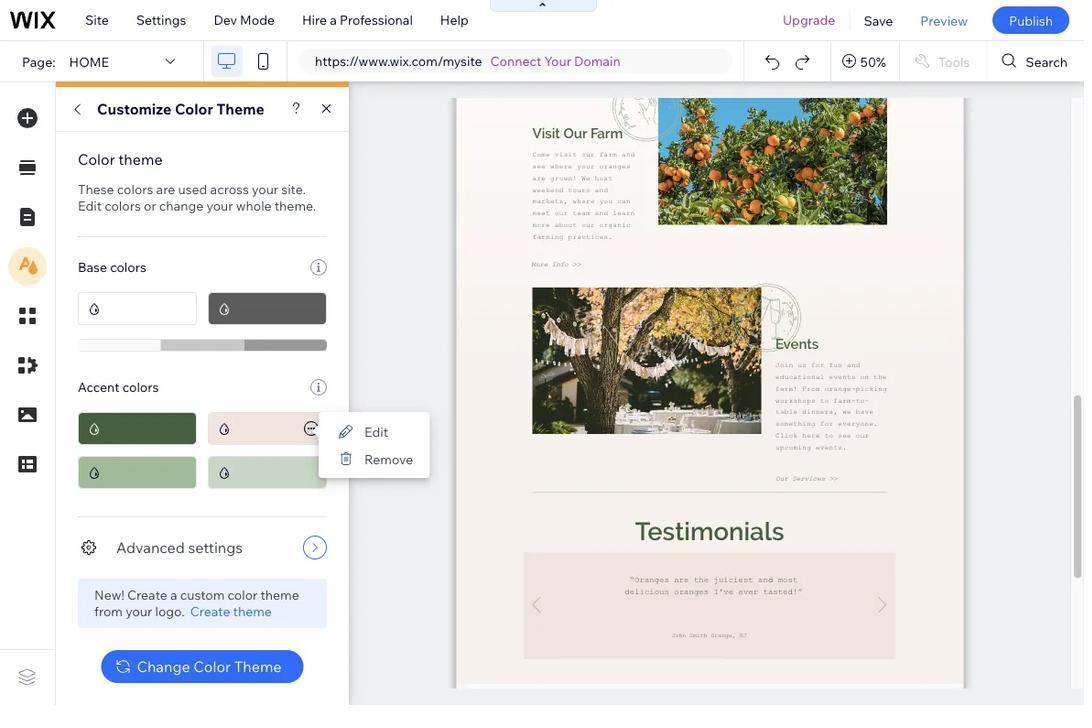 Task type: vqa. For each thing, say whether or not it's contained in the screenshot.
HOME
yes



Task type: describe. For each thing, give the bounding box(es) containing it.
color for change
[[194, 658, 231, 676]]

help
[[441, 12, 469, 28]]

edit inside these colors are used across your site. edit colors or change your whole theme.
[[78, 198, 102, 214]]

colors for accent
[[123, 379, 159, 395]]

https://www.wix.com/mysite
[[315, 53, 482, 69]]

search button
[[988, 41, 1085, 82]]

used
[[178, 181, 207, 197]]

settings
[[188, 539, 243, 557]]

logo.
[[155, 604, 185, 620]]

change color theme button
[[101, 651, 304, 683]]

customize
[[97, 100, 172, 118]]

search
[[1026, 53, 1068, 69]]

1 vertical spatial edit
[[365, 424, 389, 440]]

dev
[[214, 12, 237, 28]]

professional
[[340, 12, 413, 28]]

change
[[159, 198, 204, 214]]

are
[[156, 181, 175, 197]]

1 vertical spatial color
[[78, 150, 115, 169]]

upgrade
[[783, 12, 836, 28]]

color
[[228, 587, 258, 603]]

new! create a custom color theme from your logo.
[[94, 587, 299, 620]]

publish button
[[993, 6, 1070, 34]]

mode
[[240, 12, 275, 28]]

theme for create theme
[[233, 604, 272, 620]]

create theme
[[190, 604, 272, 620]]

publish
[[1010, 12, 1054, 28]]

preview
[[921, 12, 968, 28]]

advanced settings
[[116, 539, 243, 557]]

dev mode
[[214, 12, 275, 28]]

your
[[545, 53, 572, 69]]

accent colors
[[78, 379, 159, 395]]

advanced
[[116, 539, 185, 557]]

save
[[864, 12, 894, 28]]

base
[[78, 259, 107, 275]]

customize color theme
[[97, 100, 265, 118]]

across
[[210, 181, 249, 197]]



Task type: locate. For each thing, give the bounding box(es) containing it.
0 vertical spatial theme
[[118, 150, 163, 169]]

1 horizontal spatial edit
[[365, 424, 389, 440]]

colors for these
[[117, 181, 153, 197]]

0 horizontal spatial edit
[[78, 198, 102, 214]]

0 vertical spatial create
[[127, 587, 167, 603]]

domain
[[575, 53, 621, 69]]

2 horizontal spatial your
[[252, 181, 279, 197]]

theme
[[118, 150, 163, 169], [261, 587, 299, 603], [233, 604, 272, 620]]

create theme button
[[190, 604, 272, 620]]

0 horizontal spatial a
[[170, 587, 177, 603]]

preview button
[[907, 0, 982, 40]]

colors
[[117, 181, 153, 197], [105, 198, 141, 214], [110, 259, 146, 275], [123, 379, 159, 395]]

theme down the color at the left bottom of page
[[233, 604, 272, 620]]

your up whole
[[252, 181, 279, 197]]

color right change
[[194, 658, 231, 676]]

save button
[[851, 0, 907, 40]]

color
[[175, 100, 213, 118], [78, 150, 115, 169], [194, 658, 231, 676]]

create
[[127, 587, 167, 603], [190, 604, 230, 620]]

a right hire
[[330, 12, 337, 28]]

0 vertical spatial edit
[[78, 198, 102, 214]]

a
[[330, 12, 337, 28], [170, 587, 177, 603]]

remove
[[365, 451, 414, 467]]

site
[[85, 12, 109, 28]]

create inside new! create a custom color theme from your logo.
[[127, 587, 167, 603]]

change color theme
[[137, 658, 282, 676]]

1 vertical spatial a
[[170, 587, 177, 603]]

0 vertical spatial a
[[330, 12, 337, 28]]

a up logo.
[[170, 587, 177, 603]]

theme.
[[275, 198, 316, 214]]

connect
[[491, 53, 542, 69]]

theme inside button
[[234, 658, 282, 676]]

theme inside 'button'
[[233, 604, 272, 620]]

0 horizontal spatial create
[[127, 587, 167, 603]]

theme down create theme 'button'
[[234, 658, 282, 676]]

accent
[[78, 379, 120, 395]]

1 horizontal spatial your
[[207, 198, 233, 214]]

custom
[[180, 587, 225, 603]]

site.
[[282, 181, 306, 197]]

theme for customize color theme
[[217, 100, 265, 118]]

theme right the color at the left bottom of page
[[261, 587, 299, 603]]

50%
[[861, 53, 887, 69]]

hire
[[302, 12, 327, 28]]

theme up are
[[118, 150, 163, 169]]

color up these
[[78, 150, 115, 169]]

tools button
[[901, 41, 987, 82]]

these colors are used across your site. edit colors or change your whole theme.
[[78, 181, 316, 214]]

hire a professional
[[302, 12, 413, 28]]

colors right base
[[110, 259, 146, 275]]

0 vertical spatial your
[[252, 181, 279, 197]]

theme for color theme
[[118, 150, 163, 169]]

colors left 'or' at the top
[[105, 198, 141, 214]]

1 vertical spatial theme
[[261, 587, 299, 603]]

1 vertical spatial theme
[[234, 658, 282, 676]]

create inside 'button'
[[190, 604, 230, 620]]

2 vertical spatial your
[[126, 604, 152, 620]]

color theme
[[78, 150, 163, 169]]

2 vertical spatial theme
[[233, 604, 272, 620]]

2 vertical spatial color
[[194, 658, 231, 676]]

your right from
[[126, 604, 152, 620]]

theme inside new! create a custom color theme from your logo.
[[261, 587, 299, 603]]

settings
[[136, 12, 186, 28]]

1 vertical spatial create
[[190, 604, 230, 620]]

home
[[69, 53, 109, 69]]

from
[[94, 604, 123, 620]]

edit up remove
[[365, 424, 389, 440]]

your inside new! create a custom color theme from your logo.
[[126, 604, 152, 620]]

0 vertical spatial color
[[175, 100, 213, 118]]

create up logo.
[[127, 587, 167, 603]]

1 horizontal spatial create
[[190, 604, 230, 620]]

1 horizontal spatial a
[[330, 12, 337, 28]]

color right customize at the left
[[175, 100, 213, 118]]

base colors
[[78, 259, 146, 275]]

your down across
[[207, 198, 233, 214]]

your
[[252, 181, 279, 197], [207, 198, 233, 214], [126, 604, 152, 620]]

change
[[137, 658, 190, 676]]

whole
[[236, 198, 272, 214]]

these
[[78, 181, 114, 197]]

new!
[[94, 587, 124, 603]]

0 vertical spatial theme
[[217, 100, 265, 118]]

create down custom
[[190, 604, 230, 620]]

colors right accent
[[123, 379, 159, 395]]

theme for change color theme
[[234, 658, 282, 676]]

50% button
[[832, 41, 900, 82]]

color for customize
[[175, 100, 213, 118]]

0 horizontal spatial your
[[126, 604, 152, 620]]

https://www.wix.com/mysite connect your domain
[[315, 53, 621, 69]]

colors for base
[[110, 259, 146, 275]]

1 vertical spatial your
[[207, 198, 233, 214]]

colors up 'or' at the top
[[117, 181, 153, 197]]

theme
[[217, 100, 265, 118], [234, 658, 282, 676]]

or
[[144, 198, 156, 214]]

tools
[[939, 53, 971, 69]]

color inside button
[[194, 658, 231, 676]]

edit
[[78, 198, 102, 214], [365, 424, 389, 440]]

theme up across
[[217, 100, 265, 118]]

edit down these
[[78, 198, 102, 214]]

a inside new! create a custom color theme from your logo.
[[170, 587, 177, 603]]



